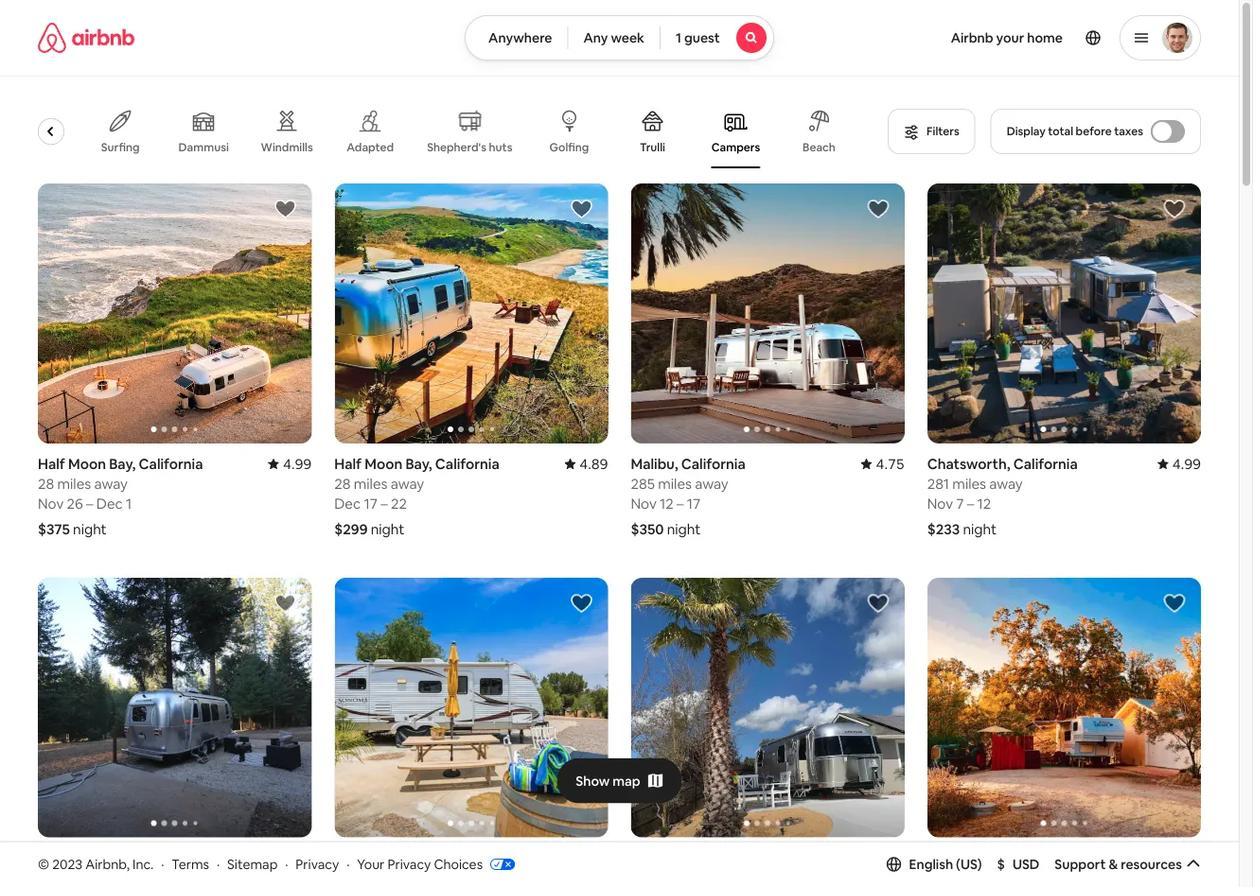Task type: locate. For each thing, give the bounding box(es) containing it.
4.89 left malibu,
[[580, 455, 608, 473]]

add to wishlist: half moon bay, california image down the windmills
[[274, 198, 297, 221]]

2 horizontal spatial nov
[[927, 494, 953, 513]]

none search field containing anywhere
[[465, 15, 774, 61]]

filters
[[927, 124, 960, 139]]

1 vertical spatial 1
[[126, 494, 132, 513]]

chatsworth,
[[927, 455, 1011, 473]]

miles down chatsworth,
[[953, 475, 986, 493]]

1 dec from the left
[[96, 494, 123, 513]]

1 left guest
[[676, 29, 682, 46]]

moon inside half moon bay, california 28 miles away dec 17 – 22 $299 night
[[365, 455, 403, 473]]

california
[[139, 455, 203, 473], [435, 455, 500, 473], [681, 455, 746, 473], [1014, 455, 1078, 473], [124, 849, 189, 868], [396, 849, 460, 868], [1012, 849, 1076, 868]]

airbnb
[[951, 29, 994, 46]]

miles inside ramona, california 413 miles away
[[359, 869, 393, 888]]

night down the 22
[[371, 520, 405, 538]]

0 horizontal spatial dec
[[96, 494, 123, 513]]

28 inside half moon bay, california 28 miles away dec 17 – 22 $299 night
[[334, 475, 351, 493]]

–
[[86, 494, 93, 513], [381, 494, 388, 513], [677, 494, 684, 513], [967, 494, 974, 513]]

1 half from the left
[[38, 455, 65, 473]]

1 horizontal spatial nov
[[631, 494, 657, 513]]

half inside half moon bay, california 28 miles away dec 17 – 22 $299 night
[[334, 455, 362, 473]]

bay, for 22
[[406, 455, 432, 473]]

airbnb your home
[[951, 29, 1063, 46]]

17
[[364, 494, 378, 513], [687, 494, 701, 513]]

miles inside half moon bay, california 28 miles away dec 17 – 22 $299 night
[[354, 475, 388, 493]]

2 bay, from the left
[[406, 455, 432, 473]]

0 vertical spatial 4.89
[[580, 455, 608, 473]]

airbnb your home link
[[940, 18, 1074, 58]]

4 – from the left
[[967, 494, 974, 513]]

night
[[73, 520, 107, 538], [371, 520, 405, 538], [667, 520, 701, 538], [963, 520, 997, 538]]

281
[[927, 475, 950, 493]]

1 4.99 from the left
[[283, 455, 312, 473]]

1 right 26
[[126, 494, 132, 513]]

surfing
[[102, 140, 140, 155]]

· left your on the bottom of page
[[347, 856, 350, 873]]

2 moon from the left
[[365, 455, 403, 473]]

12 up $350
[[660, 494, 674, 513]]

2 12 from the left
[[977, 494, 991, 513]]

2 4.99 out of 5 average rating image from the left
[[1158, 455, 1201, 473]]

1
[[676, 29, 682, 46], [126, 494, 132, 513]]

3 – from the left
[[677, 494, 684, 513]]

· right inc.
[[161, 856, 164, 873]]

2 privacy from the left
[[388, 856, 431, 873]]

away inside malibu, california 285 miles away nov 12 – 17 $350 night
[[695, 475, 729, 493]]

hanoks
[[18, 140, 58, 155]]

1 horizontal spatial 12
[[977, 494, 991, 513]]

before
[[1076, 124, 1112, 139]]

0 vertical spatial 1
[[676, 29, 682, 46]]

moon up the 22
[[365, 455, 403, 473]]

2 add to wishlist: half moon bay, california image from the left
[[570, 198, 593, 221]]

half for half moon bay, california 28 miles away nov 26 – dec 1 $375 night
[[38, 455, 65, 473]]

miles up "$299"
[[354, 475, 388, 493]]

2 nov from the left
[[631, 494, 657, 513]]

26
[[67, 494, 83, 513]]

1 4.99 out of 5 average rating image from the left
[[268, 455, 312, 473]]

half inside the half moon bay, california 28 miles away nov 26 – dec 1 $375 night
[[38, 455, 65, 473]]

3 night from the left
[[667, 520, 701, 538]]

night inside malibu, california 285 miles away nov 12 – 17 $350 night
[[667, 520, 701, 538]]

golfing
[[550, 140, 590, 155]]

$233
[[927, 520, 960, 538]]

28 inside the half moon bay, california 28 miles away nov 26 – dec 1 $375 night
[[38, 475, 54, 493]]

privacy link
[[296, 856, 339, 873]]

terms
[[172, 856, 209, 873]]

bay, inside the half moon bay, california 28 miles away nov 26 – dec 1 $375 night
[[109, 455, 136, 473]]

away inside ramona, california 413 miles away
[[396, 869, 430, 888]]

your
[[357, 856, 385, 873]]

1 horizontal spatial bay,
[[406, 455, 432, 473]]

miles down valley,
[[63, 869, 97, 888]]

$
[[997, 857, 1005, 874]]

·
[[161, 856, 164, 873], [217, 856, 220, 873], [285, 856, 288, 873], [347, 856, 350, 873]]

away inside grass valley, california 138 miles away
[[100, 869, 134, 888]]

miles inside the coarsegold, california 118 miles away
[[951, 869, 984, 888]]

12 right 7 at right bottom
[[977, 494, 991, 513]]

nov inside chatsworth, california 281 miles away nov 7 – 12 $233 night
[[927, 494, 953, 513]]

28 up "$299"
[[334, 475, 351, 493]]

guest
[[684, 29, 720, 46]]

nov inside the half moon bay, california 28 miles away nov 26 – dec 1 $375 night
[[38, 494, 64, 513]]

1 add to wishlist: half moon bay, california image from the left
[[274, 198, 297, 221]]

– right 7 at right bottom
[[967, 494, 974, 513]]

4.75 out of 5 average rating image
[[861, 455, 905, 473]]

0 horizontal spatial privacy
[[296, 856, 339, 873]]

nov left 7 at right bottom
[[927, 494, 953, 513]]

1 – from the left
[[86, 494, 93, 513]]

california inside the coarsegold, california 118 miles away
[[1012, 849, 1076, 868]]

moon up 26
[[68, 455, 106, 473]]

your privacy choices link
[[357, 856, 515, 875]]

1 nov from the left
[[38, 494, 64, 513]]

any week
[[584, 29, 645, 46]]

1 guest
[[676, 29, 720, 46]]

0 horizontal spatial 4.89
[[580, 455, 608, 473]]

1 horizontal spatial 4.99
[[1173, 455, 1201, 473]]

4.89 out of 5 average rating image
[[564, 455, 608, 473]]

118
[[927, 869, 948, 888]]

night inside half moon bay, california 28 miles away dec 17 – 22 $299 night
[[371, 520, 405, 538]]

dec up "$299"
[[334, 494, 361, 513]]

away inside chatsworth, california 281 miles away nov 7 – 12 $233 night
[[990, 475, 1023, 493]]

3 nov from the left
[[927, 494, 953, 513]]

0 horizontal spatial add to wishlist: half moon bay, california image
[[274, 198, 297, 221]]

0 horizontal spatial bay,
[[109, 455, 136, 473]]

1 horizontal spatial 4.89
[[1173, 849, 1201, 868]]

– down malibu,
[[677, 494, 684, 513]]

group containing shepherd's huts
[[11, 95, 865, 169]]

nov down "285"
[[631, 494, 657, 513]]

nov left 26
[[38, 494, 64, 513]]

california inside ramona, california 413 miles away
[[396, 849, 460, 868]]

filters button
[[888, 109, 976, 154]]

privacy
[[296, 856, 339, 873], [388, 856, 431, 873]]

california inside chatsworth, california 281 miles away nov 7 – 12 $233 night
[[1014, 455, 1078, 473]]

away
[[94, 475, 128, 493], [391, 475, 424, 493], [695, 475, 729, 493], [990, 475, 1023, 493], [100, 869, 134, 888], [396, 869, 430, 888], [988, 869, 1021, 888]]

©
[[38, 856, 49, 873]]

0 horizontal spatial 12
[[660, 494, 674, 513]]

add to wishlist: grass valley, california image
[[274, 592, 297, 615]]

28 for dec 17 – 22
[[334, 475, 351, 493]]

1 horizontal spatial moon
[[365, 455, 403, 473]]

dec inside the half moon bay, california 28 miles away nov 26 – dec 1 $375 night
[[96, 494, 123, 513]]

any
[[584, 29, 608, 46]]

adapted
[[347, 140, 394, 155]]

2 17 from the left
[[687, 494, 701, 513]]

1 28 from the left
[[38, 475, 54, 493]]

2 28 from the left
[[334, 475, 351, 493]]

add to wishlist: half moon bay, california image
[[274, 198, 297, 221], [570, 198, 593, 221]]

1 vertical spatial 4.89
[[1173, 849, 1201, 868]]

1 horizontal spatial half
[[334, 455, 362, 473]]

0 horizontal spatial 1
[[126, 494, 132, 513]]

– inside half moon bay, california 28 miles away dec 17 – 22 $299 night
[[381, 494, 388, 513]]

moon
[[68, 455, 106, 473], [365, 455, 403, 473]]

1 horizontal spatial 17
[[687, 494, 701, 513]]

away inside half moon bay, california 28 miles away dec 17 – 22 $299 night
[[391, 475, 424, 493]]

3 · from the left
[[285, 856, 288, 873]]

1 horizontal spatial 1
[[676, 29, 682, 46]]

huts
[[489, 140, 513, 155]]

1 17 from the left
[[364, 494, 378, 513]]

1 inside button
[[676, 29, 682, 46]]

· right terms
[[217, 856, 220, 873]]

display total before taxes button
[[991, 109, 1201, 154]]

support & resources
[[1055, 857, 1182, 874]]

2 night from the left
[[371, 520, 405, 538]]

week
[[611, 29, 645, 46]]

– left the 22
[[381, 494, 388, 513]]

bay, inside half moon bay, california 28 miles away dec 17 – 22 $299 night
[[406, 455, 432, 473]]

28 up $375 in the bottom left of the page
[[38, 475, 54, 493]]

half moon bay, california 28 miles away dec 17 – 22 $299 night
[[334, 455, 500, 538]]

4.89 right &
[[1173, 849, 1201, 868]]

night down 7 at right bottom
[[963, 520, 997, 538]]

malibu,
[[631, 455, 678, 473]]

0 horizontal spatial nov
[[38, 494, 64, 513]]

usd
[[1013, 857, 1040, 874]]

4 night from the left
[[963, 520, 997, 538]]

miles down 'ramona,' on the bottom left of the page
[[359, 869, 393, 888]]

0 horizontal spatial 28
[[38, 475, 54, 493]]

add to wishlist: half moon bay, california image down 'golfing'
[[570, 198, 593, 221]]

display total before taxes
[[1007, 124, 1144, 139]]

profile element
[[797, 0, 1201, 76]]

4.89 for 4.89 out of 5 average rating image
[[580, 455, 608, 473]]

4.84 out of 5 average rating image
[[861, 849, 905, 868]]

– right 26
[[86, 494, 93, 513]]

0 horizontal spatial 4.99 out of 5 average rating image
[[268, 455, 312, 473]]

half up "$299"
[[334, 455, 362, 473]]

group
[[11, 95, 865, 169], [38, 184, 312, 444], [334, 184, 608, 444], [631, 184, 905, 444], [927, 184, 1201, 444], [38, 578, 312, 838], [334, 578, 608, 838], [631, 578, 905, 838], [927, 578, 1201, 838]]

1 horizontal spatial dec
[[334, 494, 361, 513]]

2 half from the left
[[334, 455, 362, 473]]

1 horizontal spatial privacy
[[388, 856, 431, 873]]

1 inside the half moon bay, california 28 miles away nov 26 – dec 1 $375 night
[[126, 494, 132, 513]]

half moon bay, california 28 miles away nov 26 – dec 1 $375 night
[[38, 455, 203, 538]]

1 horizontal spatial 4.99 out of 5 average rating image
[[1158, 455, 1201, 473]]

choices
[[434, 856, 483, 873]]

add to wishlist: chatsworth, california image
[[1163, 198, 1186, 221]]

1 bay, from the left
[[109, 455, 136, 473]]

half up $375 in the bottom left of the page
[[38, 455, 65, 473]]

night down 26
[[73, 520, 107, 538]]

nov
[[38, 494, 64, 513], [631, 494, 657, 513], [927, 494, 953, 513]]

1 night from the left
[[73, 520, 107, 538]]

malibu, california 285 miles away nov 12 – 17 $350 night
[[631, 455, 746, 538]]

bay,
[[109, 455, 136, 473], [406, 455, 432, 473]]

dec right 26
[[96, 494, 123, 513]]

· left privacy "link"
[[285, 856, 288, 873]]

12
[[660, 494, 674, 513], [977, 494, 991, 513]]

moon inside the half moon bay, california 28 miles away nov 26 – dec 1 $375 night
[[68, 455, 106, 473]]

valley,
[[79, 849, 121, 868]]

28
[[38, 475, 54, 493], [334, 475, 351, 493]]

night right $350
[[667, 520, 701, 538]]

1 horizontal spatial add to wishlist: half moon bay, california image
[[570, 198, 593, 221]]

0 horizontal spatial 17
[[364, 494, 378, 513]]

4.99 out of 5 average rating image
[[268, 455, 312, 473], [1158, 455, 1201, 473]]

nov inside malibu, california 285 miles away nov 12 – 17 $350 night
[[631, 494, 657, 513]]

4.89
[[580, 455, 608, 473], [1173, 849, 1201, 868]]

17 inside malibu, california 285 miles away nov 12 – 17 $350 night
[[687, 494, 701, 513]]

1 12 from the left
[[660, 494, 674, 513]]

2 – from the left
[[381, 494, 388, 513]]

bay, for dec
[[109, 455, 136, 473]]

half
[[38, 455, 65, 473], [334, 455, 362, 473]]

miles
[[57, 475, 91, 493], [354, 475, 388, 493], [658, 475, 692, 493], [953, 475, 986, 493], [63, 869, 97, 888], [359, 869, 393, 888], [951, 869, 984, 888]]

None search field
[[465, 15, 774, 61]]

miles up 26
[[57, 475, 91, 493]]

17 inside half moon bay, california 28 miles away dec 17 – 22 $299 night
[[364, 494, 378, 513]]

2 dec from the left
[[334, 494, 361, 513]]

0 horizontal spatial moon
[[68, 455, 106, 473]]

2023
[[52, 856, 83, 873]]

© 2023 airbnb, inc. ·
[[38, 856, 164, 873]]

dec
[[96, 494, 123, 513], [334, 494, 361, 513]]

1 horizontal spatial 28
[[334, 475, 351, 493]]

grass valley, california 138 miles away
[[38, 849, 189, 888]]

airbnb,
[[85, 856, 130, 873]]

miles down coarsegold,
[[951, 869, 984, 888]]

2 4.99 from the left
[[1173, 455, 1201, 473]]

4.99 out of 5 average rating image for half moon bay, california 28 miles away nov 26 – dec 1 $375 night
[[268, 455, 312, 473]]

california inside the half moon bay, california 28 miles away nov 26 – dec 1 $375 night
[[139, 455, 203, 473]]

1 moon from the left
[[68, 455, 106, 473]]

0 horizontal spatial 4.99
[[283, 455, 312, 473]]

add to wishlist: half moon bay, california image for 4.89
[[570, 198, 593, 221]]

1 · from the left
[[161, 856, 164, 873]]

add to wishlist: coarsegold, california image
[[1163, 592, 1186, 615]]

miles down malibu,
[[658, 475, 692, 493]]

0 horizontal spatial half
[[38, 455, 65, 473]]



Task type: vqa. For each thing, say whether or not it's contained in the screenshot.
the Sitemap "link"
yes



Task type: describe. For each thing, give the bounding box(es) containing it.
413
[[334, 869, 356, 888]]

$375
[[38, 520, 70, 538]]

taxes
[[1114, 124, 1144, 139]]

4.89 for 4.89 out of 5 average rating icon
[[1173, 849, 1201, 868]]

campers
[[712, 140, 761, 155]]

12 inside chatsworth, california 281 miles away nov 7 – 12 $233 night
[[977, 494, 991, 513]]

english (us) button
[[887, 857, 982, 874]]

nov for nov 12 – 17
[[631, 494, 657, 513]]

sitemap
[[227, 856, 278, 873]]

&
[[1109, 857, 1118, 874]]

$ usd
[[997, 857, 1040, 874]]

support
[[1055, 857, 1106, 874]]

half for half moon bay, california 28 miles away dec 17 – 22 $299 night
[[334, 455, 362, 473]]

– inside malibu, california 285 miles away nov 12 – 17 $350 night
[[677, 494, 684, 513]]

beach
[[803, 140, 836, 155]]

california inside grass valley, california 138 miles away
[[124, 849, 189, 868]]

anywhere button
[[465, 15, 568, 61]]

1 guest button
[[660, 15, 774, 61]]

add to wishlist: paso robles, california image
[[867, 592, 890, 615]]

display
[[1007, 124, 1046, 139]]

138
[[38, 869, 60, 888]]

4 · from the left
[[347, 856, 350, 873]]

4.84
[[876, 849, 905, 868]]

285
[[631, 475, 655, 493]]

dammusi
[[179, 140, 229, 155]]

miles inside malibu, california 285 miles away nov 12 – 17 $350 night
[[658, 475, 692, 493]]

7
[[956, 494, 964, 513]]

shepherd's
[[428, 140, 487, 155]]

4.92 out of 5 average rating image
[[268, 849, 312, 868]]

show map
[[576, 773, 641, 790]]

show map button
[[557, 759, 682, 804]]

any week button
[[567, 15, 661, 61]]

$350
[[631, 520, 664, 538]]

1 privacy from the left
[[296, 856, 339, 873]]

miles inside chatsworth, california 281 miles away nov 7 – 12 $233 night
[[953, 475, 986, 493]]

away inside the coarsegold, california 118 miles away
[[988, 869, 1021, 888]]

17 for dec
[[364, 494, 378, 513]]

night inside the half moon bay, california 28 miles away nov 26 – dec 1 $375 night
[[73, 520, 107, 538]]

california inside half moon bay, california 28 miles away dec 17 – 22 $299 night
[[435, 455, 500, 473]]

map
[[613, 773, 641, 790]]

4.99 out of 5 average rating image for chatsworth, california 281 miles away nov 7 – 12 $233 night
[[1158, 455, 1201, 473]]

trulli
[[640, 140, 666, 155]]

english (us)
[[909, 857, 982, 874]]

terms · sitemap · privacy
[[172, 856, 339, 873]]

– inside the half moon bay, california 28 miles away nov 26 – dec 1 $375 night
[[86, 494, 93, 513]]

coarsegold, california 118 miles away
[[927, 849, 1076, 888]]

your privacy choices
[[357, 856, 483, 873]]

miles inside the half moon bay, california 28 miles away nov 26 – dec 1 $375 night
[[57, 475, 91, 493]]

away inside the half moon bay, california 28 miles away nov 26 – dec 1 $375 night
[[94, 475, 128, 493]]

add to wishlist: half moon bay, california image for 4.99
[[274, 198, 297, 221]]

resources
[[1121, 857, 1182, 874]]

moon for 26
[[68, 455, 106, 473]]

4.99 for half moon bay, california 28 miles away nov 26 – dec 1 $375 night
[[283, 455, 312, 473]]

chatsworth, california 281 miles away nov 7 – 12 $233 night
[[927, 455, 1078, 538]]

california inside malibu, california 285 miles away nov 12 – 17 $350 night
[[681, 455, 746, 473]]

(us)
[[956, 857, 982, 874]]

4.75
[[876, 455, 905, 473]]

28 for nov 26 – dec 1
[[38, 475, 54, 493]]

inc.
[[133, 856, 154, 873]]

22
[[391, 494, 407, 513]]

support & resources button
[[1055, 857, 1201, 874]]

night inside chatsworth, california 281 miles away nov 7 – 12 $233 night
[[963, 520, 997, 538]]

your
[[996, 29, 1025, 46]]

sitemap link
[[227, 856, 278, 873]]

$299
[[334, 520, 368, 538]]

grass
[[38, 849, 76, 868]]

total
[[1048, 124, 1074, 139]]

– inside chatsworth, california 281 miles away nov 7 – 12 $233 night
[[967, 494, 974, 513]]

4.89 out of 5 average rating image
[[1158, 849, 1201, 868]]

2 · from the left
[[217, 856, 220, 873]]

windmills
[[261, 140, 314, 155]]

moon for 17
[[365, 455, 403, 473]]

ramona,
[[334, 849, 393, 868]]

terms link
[[172, 856, 209, 873]]

miles inside grass valley, california 138 miles away
[[63, 869, 97, 888]]

anywhere
[[489, 29, 552, 46]]

ramona, california 413 miles away
[[334, 849, 460, 888]]

dec inside half moon bay, california 28 miles away dec 17 – 22 $299 night
[[334, 494, 361, 513]]

12 inside malibu, california 285 miles away nov 12 – 17 $350 night
[[660, 494, 674, 513]]

shepherd's huts
[[428, 140, 513, 155]]

add to wishlist: malibu, california image
[[867, 198, 890, 221]]

nov for nov 7 – 12
[[927, 494, 953, 513]]

17 for –
[[687, 494, 701, 513]]

add to wishlist: ramona, california image
[[570, 592, 593, 615]]

coarsegold,
[[927, 849, 1009, 868]]

english
[[909, 857, 953, 874]]

show
[[576, 773, 610, 790]]

4.92
[[283, 849, 312, 868]]

home
[[1027, 29, 1063, 46]]

4.99 for chatsworth, california 281 miles away nov 7 – 12 $233 night
[[1173, 455, 1201, 473]]



